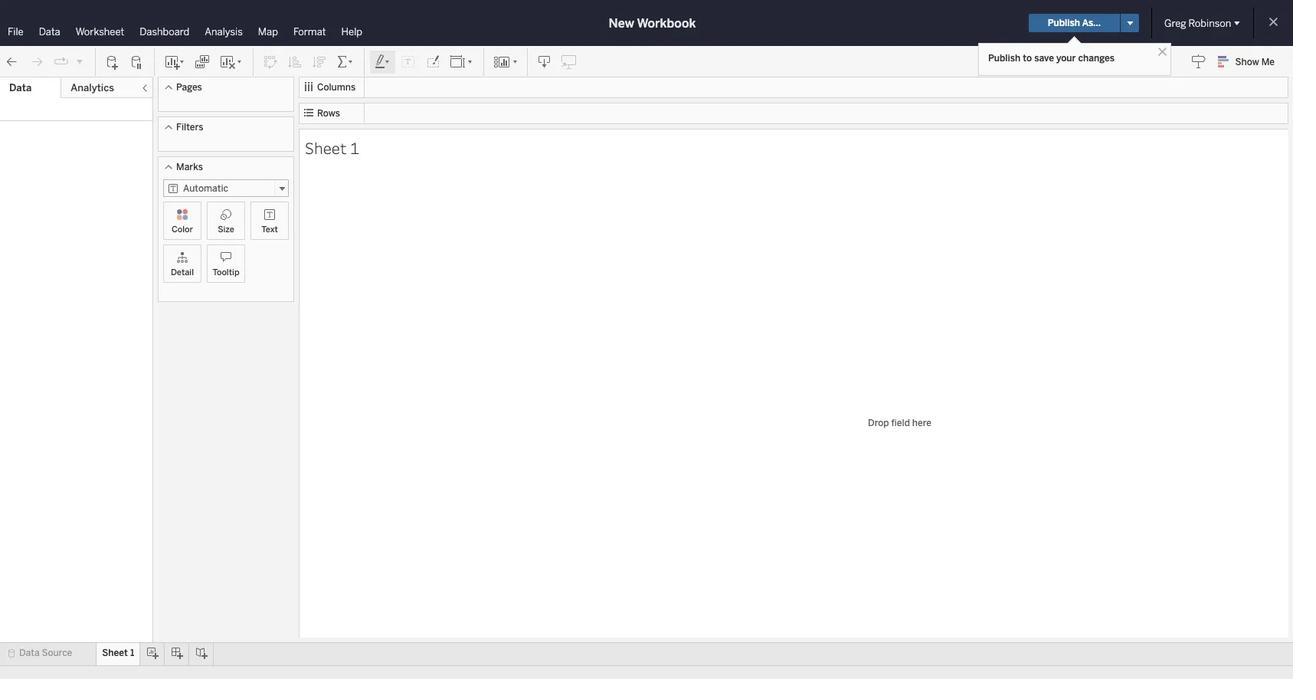 Task type: vqa. For each thing, say whether or not it's contained in the screenshot.
the right 'Workbook'
no



Task type: locate. For each thing, give the bounding box(es) containing it.
publish as... button
[[1029, 14, 1120, 32]]

pause auto updates image
[[130, 54, 145, 69]]

1 vertical spatial data
[[9, 82, 32, 93]]

data down undo 'icon'
[[9, 82, 32, 93]]

publish left "to"
[[989, 53, 1021, 64]]

0 horizontal spatial replay animation image
[[54, 54, 69, 69]]

file
[[8, 26, 24, 38]]

color
[[172, 225, 193, 235]]

data left 'source'
[[19, 648, 40, 658]]

save
[[1035, 53, 1054, 64]]

0 horizontal spatial publish
[[989, 53, 1021, 64]]

1 vertical spatial publish
[[989, 53, 1021, 64]]

0 horizontal spatial 1
[[130, 648, 134, 658]]

sheet
[[305, 137, 347, 158], [102, 648, 128, 658]]

sheet right 'source'
[[102, 648, 128, 658]]

1 down 'columns'
[[350, 137, 359, 158]]

publish for publish to save your changes
[[989, 53, 1021, 64]]

totals image
[[336, 54, 355, 69]]

map
[[258, 26, 278, 38]]

duplicate image
[[195, 54, 210, 69]]

data
[[39, 26, 60, 38], [9, 82, 32, 93], [19, 648, 40, 658]]

replay animation image up analytics
[[75, 56, 84, 66]]

0 vertical spatial sheet 1
[[305, 137, 359, 158]]

download image
[[537, 54, 553, 69]]

0 vertical spatial publish
[[1048, 18, 1081, 28]]

replay animation image right 'redo' image
[[54, 54, 69, 69]]

sheet 1
[[305, 137, 359, 158], [102, 648, 134, 658]]

1 horizontal spatial 1
[[350, 137, 359, 158]]

changes
[[1079, 53, 1115, 64]]

publish left as...
[[1048, 18, 1081, 28]]

sheet down 'rows'
[[305, 137, 347, 158]]

me
[[1262, 57, 1275, 67]]

0 vertical spatial sheet
[[305, 137, 347, 158]]

publish
[[1048, 18, 1081, 28], [989, 53, 1021, 64]]

workbook
[[637, 16, 696, 30]]

new
[[609, 16, 635, 30]]

analysis
[[205, 26, 243, 38]]

1 vertical spatial 1
[[130, 648, 134, 658]]

data guide image
[[1191, 54, 1207, 69]]

replay animation image
[[54, 54, 69, 69], [75, 56, 84, 66]]

show
[[1236, 57, 1260, 67]]

detail
[[171, 267, 194, 277]]

worksheet
[[76, 26, 124, 38]]

0 horizontal spatial sheet 1
[[102, 648, 134, 658]]

1 horizontal spatial publish
[[1048, 18, 1081, 28]]

sheet 1 right 'source'
[[102, 648, 134, 658]]

analytics
[[71, 82, 114, 93]]

swap rows and columns image
[[263, 54, 278, 69]]

publish inside button
[[1048, 18, 1081, 28]]

to use edit in desktop, save the workbook outside of personal space image
[[562, 54, 577, 69]]

0 horizontal spatial sheet
[[102, 648, 128, 658]]

drop field here
[[868, 418, 932, 428]]

fit image
[[450, 54, 474, 69]]

robinson
[[1189, 17, 1232, 29]]

sheet 1 down 'rows'
[[305, 137, 359, 158]]

format workbook image
[[425, 54, 441, 69]]

columns
[[317, 82, 356, 93]]

sort ascending image
[[287, 54, 303, 69]]

1 horizontal spatial replay animation image
[[75, 56, 84, 66]]

1 right 'source'
[[130, 648, 134, 658]]

data up 'redo' image
[[39, 26, 60, 38]]

as...
[[1083, 18, 1101, 28]]

0 vertical spatial 1
[[350, 137, 359, 158]]

drop
[[868, 418, 889, 428]]

1
[[350, 137, 359, 158], [130, 648, 134, 658]]

filters
[[176, 122, 203, 133]]



Task type: describe. For each thing, give the bounding box(es) containing it.
show me
[[1236, 57, 1275, 67]]

show labels image
[[401, 54, 416, 69]]

new worksheet image
[[164, 54, 185, 69]]

1 vertical spatial sheet 1
[[102, 648, 134, 658]]

1 horizontal spatial sheet
[[305, 137, 347, 158]]

undo image
[[5, 54, 20, 69]]

new workbook
[[609, 16, 696, 30]]

text
[[262, 225, 278, 235]]

publish to save your changes
[[989, 53, 1115, 64]]

your
[[1057, 53, 1076, 64]]

source
[[42, 648, 72, 658]]

tooltip
[[213, 267, 240, 277]]

greg
[[1165, 17, 1187, 29]]

pages
[[176, 82, 202, 93]]

1 vertical spatial sheet
[[102, 648, 128, 658]]

marks
[[176, 162, 203, 172]]

highlight image
[[374, 54, 392, 69]]

dashboard
[[140, 26, 190, 38]]

greg robinson
[[1165, 17, 1232, 29]]

publish for publish as...
[[1048, 18, 1081, 28]]

close image
[[1156, 44, 1170, 59]]

sort descending image
[[312, 54, 327, 69]]

field
[[892, 418, 910, 428]]

1 horizontal spatial sheet 1
[[305, 137, 359, 158]]

show/hide cards image
[[494, 54, 518, 69]]

size
[[218, 225, 234, 235]]

to
[[1023, 53, 1033, 64]]

rows
[[317, 108, 340, 119]]

data source
[[19, 648, 72, 658]]

clear sheet image
[[219, 54, 244, 69]]

here
[[913, 418, 932, 428]]

publish as...
[[1048, 18, 1101, 28]]

0 vertical spatial data
[[39, 26, 60, 38]]

help
[[341, 26, 363, 38]]

new data source image
[[105, 54, 120, 69]]

format
[[293, 26, 326, 38]]

collapse image
[[140, 84, 149, 93]]

2 vertical spatial data
[[19, 648, 40, 658]]

redo image
[[29, 54, 44, 69]]

show me button
[[1211, 50, 1289, 74]]



